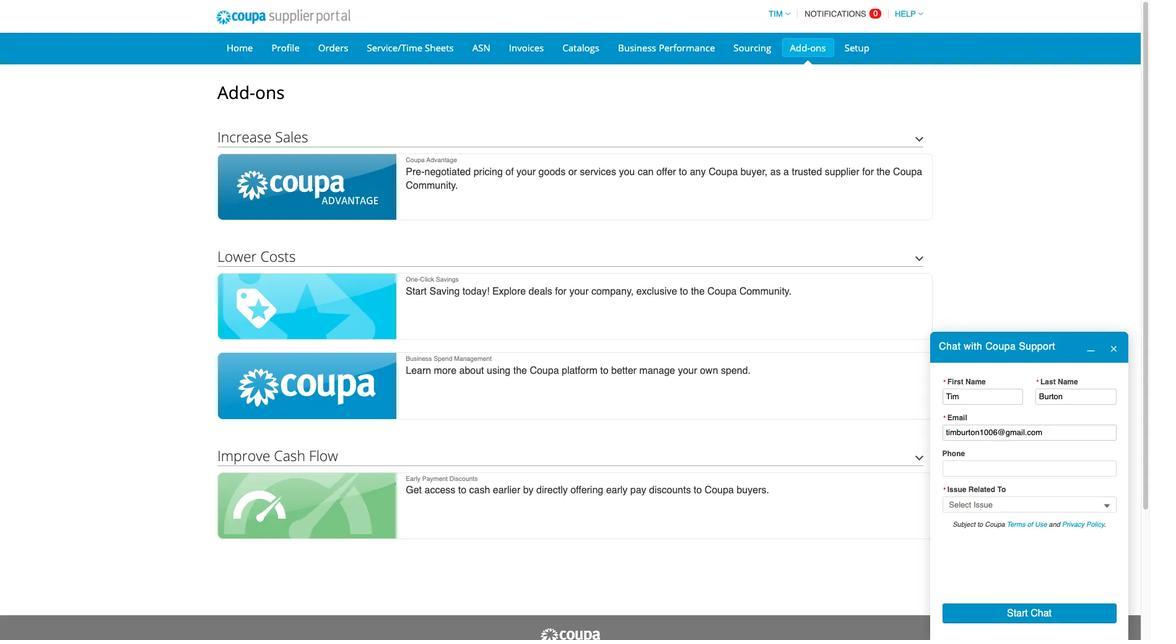 Task type: locate. For each thing, give the bounding box(es) containing it.
earlier
[[493, 485, 521, 496]]

sourcing link
[[726, 38, 780, 57]]

to down discounts
[[458, 485, 467, 496]]

negotiated
[[425, 166, 471, 178]]

* inside * first name
[[944, 378, 947, 386]]

2 vertical spatial your
[[678, 366, 698, 377]]

None text field
[[943, 389, 1024, 405], [1036, 389, 1117, 405], [943, 425, 1117, 441], [943, 389, 1024, 405], [1036, 389, 1117, 405], [943, 425, 1117, 441]]

1 horizontal spatial add-
[[790, 42, 811, 54]]

0 vertical spatial add-ons
[[790, 42, 826, 54]]

1 vertical spatial of
[[1028, 521, 1034, 529]]

0 vertical spatial of
[[506, 166, 514, 178]]

business inside business spend management learn more about using the coupa platform to better manage your own spend.
[[406, 355, 432, 363]]

0 horizontal spatial name
[[966, 378, 986, 387]]

offering
[[571, 485, 604, 496]]

0 vertical spatial add-
[[790, 42, 811, 54]]

text default image
[[1087, 344, 1095, 352], [1110, 345, 1118, 353]]

community. inside coupa advantage pre-negotiated pricing of your goods or services you can offer to any coupa buyer, as a trusted supplier for the coupa community.
[[406, 181, 458, 192]]

to right exclusive
[[680, 286, 689, 297]]

subject
[[953, 521, 976, 529]]

0 horizontal spatial add-ons
[[218, 81, 285, 104]]

1 horizontal spatial coupa supplier portal image
[[540, 628, 602, 641]]

business left the performance
[[618, 42, 657, 54]]

company,
[[592, 286, 634, 297]]

add-ons up increase at the top
[[218, 81, 285, 104]]

notifications 0
[[805, 9, 878, 19]]

1 vertical spatial business
[[406, 355, 432, 363]]

Phone telephone field
[[943, 461, 1117, 477]]

the right exclusive
[[691, 286, 705, 297]]

* left the last
[[1037, 378, 1040, 386]]

0 horizontal spatial community.
[[406, 181, 458, 192]]

for right supplier
[[863, 166, 874, 178]]

ons up increase sales at the left of the page
[[255, 81, 285, 104]]

1 name from the left
[[966, 378, 986, 387]]

1 vertical spatial your
[[570, 286, 589, 297]]

1 vertical spatial the
[[691, 286, 705, 297]]

offer
[[657, 166, 676, 178]]

* last name
[[1037, 378, 1079, 387]]

none button inside chat with coupa support 'dialog'
[[943, 604, 1117, 624]]

business performance
[[618, 42, 715, 54]]

trusted
[[792, 166, 823, 178]]

0 horizontal spatial your
[[517, 166, 536, 178]]

the right supplier
[[877, 166, 891, 178]]

notifications
[[805, 9, 867, 19]]

terms
[[1007, 521, 1026, 529]]

name right the last
[[1058, 378, 1079, 387]]

spend
[[434, 355, 453, 363]]

advantage
[[427, 156, 457, 164]]

of right pricing
[[506, 166, 514, 178]]

a
[[784, 166, 789, 178]]

add- down the tim link
[[790, 42, 811, 54]]

coupa inside one-click savings start saving today! explore deals for your company, exclusive to the coupa community.
[[708, 286, 737, 297]]

phone
[[943, 450, 966, 459]]

one-click savings start saving today! explore deals for your company, exclusive to the coupa community.
[[406, 276, 792, 297]]

to
[[679, 166, 688, 178], [680, 286, 689, 297], [601, 366, 609, 377], [458, 485, 467, 496], [694, 485, 702, 496], [978, 521, 984, 529]]

2 name from the left
[[1058, 378, 1079, 387]]

business performance link
[[610, 38, 724, 57]]

service/time sheets link
[[359, 38, 462, 57]]

costs
[[261, 247, 296, 267]]

supplier
[[825, 166, 860, 178]]

to right "subject"
[[978, 521, 984, 529]]

your left company,
[[570, 286, 589, 297]]

None field
[[943, 497, 1117, 513]]

coupa supplier portal image
[[208, 2, 359, 33], [540, 628, 602, 641]]

0
[[874, 9, 878, 18]]

the
[[877, 166, 891, 178], [691, 286, 705, 297], [514, 366, 527, 377]]

ons down notifications
[[811, 42, 826, 54]]

0 horizontal spatial text default image
[[1087, 344, 1095, 352]]

for
[[863, 166, 874, 178], [555, 286, 567, 297]]

deals
[[529, 286, 553, 297]]

navigation
[[764, 2, 924, 26]]

1 horizontal spatial business
[[618, 42, 657, 54]]

manage
[[640, 366, 676, 377]]

setup
[[845, 42, 870, 54]]

about
[[460, 366, 484, 377]]

to
[[998, 486, 1007, 495]]

services
[[580, 166, 617, 178]]

add- down home
[[218, 81, 255, 104]]

business
[[618, 42, 657, 54], [406, 355, 432, 363]]

get
[[406, 485, 422, 496]]

None button
[[943, 604, 1117, 624]]

access
[[425, 485, 456, 496]]

your left own
[[678, 366, 698, 377]]

your
[[517, 166, 536, 178], [570, 286, 589, 297], [678, 366, 698, 377]]

performance
[[659, 42, 715, 54]]

0 horizontal spatial the
[[514, 366, 527, 377]]

2 horizontal spatial your
[[678, 366, 698, 377]]

* left first
[[944, 378, 947, 386]]

1 horizontal spatial add-ons
[[790, 42, 826, 54]]

1 vertical spatial community.
[[740, 286, 792, 297]]

1 horizontal spatial name
[[1058, 378, 1079, 387]]

1 horizontal spatial for
[[863, 166, 874, 178]]

1 vertical spatial for
[[555, 286, 567, 297]]

your left goods
[[517, 166, 536, 178]]

your inside one-click savings start saving today! explore deals for your company, exclusive to the coupa community.
[[570, 286, 589, 297]]

any
[[690, 166, 706, 178]]

sourcing
[[734, 42, 772, 54]]

catalogs
[[563, 42, 600, 54]]

* for issue
[[944, 487, 947, 494]]

0 vertical spatial your
[[517, 166, 536, 178]]

as
[[771, 166, 781, 178]]

to left better at the right bottom of the page
[[601, 366, 609, 377]]

.
[[1105, 521, 1107, 529]]

1 horizontal spatial the
[[691, 286, 705, 297]]

0 vertical spatial for
[[863, 166, 874, 178]]

add-ons link
[[782, 38, 835, 57]]

can
[[638, 166, 654, 178]]

explore
[[493, 286, 526, 297]]

discounts
[[450, 475, 478, 482]]

0 horizontal spatial of
[[506, 166, 514, 178]]

0 horizontal spatial ons
[[255, 81, 285, 104]]

business spend management learn more about using the coupa platform to better manage your own spend.
[[406, 355, 751, 377]]

1 horizontal spatial your
[[570, 286, 589, 297]]

or
[[569, 166, 577, 178]]

Select Issue text field
[[943, 497, 1117, 513]]

0 horizontal spatial coupa supplier portal image
[[208, 2, 359, 33]]

*
[[944, 378, 947, 386], [1037, 378, 1040, 386], [944, 415, 947, 422], [944, 487, 947, 494]]

* left email
[[944, 415, 947, 422]]

2 vertical spatial the
[[514, 366, 527, 377]]

the right the using
[[514, 366, 527, 377]]

0 vertical spatial ons
[[811, 42, 826, 54]]

1 vertical spatial ons
[[255, 81, 285, 104]]

0 horizontal spatial add-
[[218, 81, 255, 104]]

more
[[434, 366, 457, 377]]

last
[[1041, 378, 1056, 387]]

* inside * issue related to
[[944, 487, 947, 494]]

for inside coupa advantage pre-negotiated pricing of your goods or services you can offer to any coupa buyer, as a trusted supplier for the coupa community.
[[863, 166, 874, 178]]

coupa
[[406, 156, 425, 164], [709, 166, 738, 178], [894, 166, 923, 178], [708, 286, 737, 297], [986, 342, 1016, 353], [530, 366, 559, 377], [705, 485, 734, 496], [985, 521, 1006, 529]]

1 vertical spatial add-
[[218, 81, 255, 104]]

of inside coupa advantage pre-negotiated pricing of your goods or services you can offer to any coupa buyer, as a trusted supplier for the coupa community.
[[506, 166, 514, 178]]

2 horizontal spatial the
[[877, 166, 891, 178]]

issue
[[948, 486, 967, 495]]

0 horizontal spatial for
[[555, 286, 567, 297]]

payment
[[423, 475, 448, 482]]

* left issue
[[944, 487, 947, 494]]

1 horizontal spatial ons
[[811, 42, 826, 54]]

* first name
[[944, 378, 986, 387]]

* inside * last name
[[1037, 378, 1040, 386]]

0 vertical spatial the
[[877, 166, 891, 178]]

community.
[[406, 181, 458, 192], [740, 286, 792, 297]]

to left any
[[679, 166, 688, 178]]

1 horizontal spatial community.
[[740, 286, 792, 297]]

name
[[966, 378, 986, 387], [1058, 378, 1079, 387]]

0 horizontal spatial business
[[406, 355, 432, 363]]

business up learn
[[406, 355, 432, 363]]

of left use
[[1028, 521, 1034, 529]]

1 horizontal spatial of
[[1028, 521, 1034, 529]]

ons
[[811, 42, 826, 54], [255, 81, 285, 104]]

name right first
[[966, 378, 986, 387]]

* inside the * email
[[944, 415, 947, 422]]

start
[[406, 286, 427, 297]]

for right the 'deals'
[[555, 286, 567, 297]]

to inside business spend management learn more about using the coupa platform to better manage your own spend.
[[601, 366, 609, 377]]

add-ons down notifications
[[790, 42, 826, 54]]

0 vertical spatial business
[[618, 42, 657, 54]]

navigation containing notifications 0
[[764, 2, 924, 26]]

tim link
[[764, 9, 791, 19]]

0 vertical spatial community.
[[406, 181, 458, 192]]



Task type: vqa. For each thing, say whether or not it's contained in the screenshot.
'* Last Name' on the right bottom of page
yes



Task type: describe. For each thing, give the bounding box(es) containing it.
better
[[612, 366, 637, 377]]

* for last
[[1037, 378, 1040, 386]]

to inside chat with coupa support 'dialog'
[[978, 521, 984, 529]]

catalogs link
[[555, 38, 608, 57]]

sales
[[275, 127, 308, 147]]

your inside business spend management learn more about using the coupa platform to better manage your own spend.
[[678, 366, 698, 377]]

improve cash flow
[[218, 446, 338, 466]]

with
[[964, 342, 983, 353]]

lower costs
[[218, 247, 296, 267]]

early payment discounts get access to cash earlier by directly offering early pay discounts to coupa buyers.
[[406, 475, 770, 496]]

coupa inside early payment discounts get access to cash earlier by directly offering early pay discounts to coupa buyers.
[[705, 485, 734, 496]]

by
[[523, 485, 534, 496]]

learn
[[406, 366, 431, 377]]

chat with coupa support dialog
[[931, 332, 1129, 641]]

improve
[[218, 446, 270, 466]]

increase
[[218, 127, 272, 147]]

management
[[454, 355, 492, 363]]

0 vertical spatial coupa supplier portal image
[[208, 2, 359, 33]]

pre-
[[406, 166, 425, 178]]

email
[[948, 414, 968, 423]]

and
[[1049, 521, 1061, 529]]

community. inside one-click savings start saving today! explore deals for your company, exclusive to the coupa community.
[[740, 286, 792, 297]]

subject to coupa terms of use and privacy policy .
[[953, 521, 1107, 529]]

home
[[227, 42, 253, 54]]

coupa inside business spend management learn more about using the coupa platform to better manage your own spend.
[[530, 366, 559, 377]]

pricing
[[474, 166, 503, 178]]

orders link
[[310, 38, 357, 57]]

saving
[[430, 286, 460, 297]]

* email
[[944, 414, 968, 423]]

savings
[[436, 276, 459, 283]]

one-
[[406, 276, 420, 283]]

to right discounts
[[694, 485, 702, 496]]

terms of use link
[[1007, 521, 1048, 529]]

privacy
[[1063, 521, 1085, 529]]

invoices link
[[501, 38, 552, 57]]

chat
[[939, 342, 961, 353]]

invoices
[[509, 42, 544, 54]]

business for business spend management learn more about using the coupa platform to better manage your own spend.
[[406, 355, 432, 363]]

goods
[[539, 166, 566, 178]]

exclusive
[[637, 286, 678, 297]]

setup link
[[837, 38, 878, 57]]

related
[[969, 486, 996, 495]]

spend.
[[721, 366, 751, 377]]

* for first
[[944, 378, 947, 386]]

home link
[[219, 38, 261, 57]]

flow
[[309, 446, 338, 466]]

asn
[[473, 42, 491, 54]]

lower
[[218, 247, 257, 267]]

1 vertical spatial add-ons
[[218, 81, 285, 104]]

the inside coupa advantage pre-negotiated pricing of your goods or services you can offer to any coupa buyer, as a trusted supplier for the coupa community.
[[877, 166, 891, 178]]

coupa advantage pre-negotiated pricing of your goods or services you can offer to any coupa buyer, as a trusted supplier for the coupa community.
[[406, 156, 923, 192]]

for inside one-click savings start saving today! explore deals for your company, exclusive to the coupa community.
[[555, 286, 567, 297]]

business for business performance
[[618, 42, 657, 54]]

service/time
[[367, 42, 423, 54]]

* issue related to
[[944, 486, 1007, 495]]

cash
[[274, 446, 306, 466]]

1 vertical spatial coupa supplier portal image
[[540, 628, 602, 641]]

of inside chat with coupa support 'dialog'
[[1028, 521, 1034, 529]]

name for first name
[[966, 378, 986, 387]]

early
[[406, 475, 421, 482]]

* for email
[[944, 415, 947, 422]]

using
[[487, 366, 511, 377]]

service/time sheets
[[367, 42, 454, 54]]

use
[[1035, 521, 1048, 529]]

directly
[[537, 485, 568, 496]]

support
[[1019, 342, 1056, 353]]

to inside one-click savings start saving today! explore deals for your company, exclusive to the coupa community.
[[680, 286, 689, 297]]

help link
[[890, 9, 924, 19]]

policy
[[1087, 521, 1105, 529]]

cash
[[469, 485, 490, 496]]

early
[[606, 485, 628, 496]]

platform
[[562, 366, 598, 377]]

today!
[[463, 286, 490, 297]]

profile link
[[264, 38, 308, 57]]

the inside business spend management learn more about using the coupa platform to better manage your own spend.
[[514, 366, 527, 377]]

name for last name
[[1058, 378, 1079, 387]]

buyers.
[[737, 485, 770, 496]]

to inside coupa advantage pre-negotiated pricing of your goods or services you can offer to any coupa buyer, as a trusted supplier for the coupa community.
[[679, 166, 688, 178]]

privacy policy link
[[1063, 521, 1105, 529]]

1 horizontal spatial text default image
[[1110, 345, 1118, 353]]

orders
[[318, 42, 349, 54]]

own
[[700, 366, 719, 377]]

sheets
[[425, 42, 454, 54]]

your inside coupa advantage pre-negotiated pricing of your goods or services you can offer to any coupa buyer, as a trusted supplier for the coupa community.
[[517, 166, 536, 178]]

help
[[895, 9, 917, 19]]

pay
[[631, 485, 647, 496]]

the inside one-click savings start saving today! explore deals for your company, exclusive to the coupa community.
[[691, 286, 705, 297]]

increase sales
[[218, 127, 308, 147]]

none field inside chat with coupa support 'dialog'
[[943, 497, 1117, 513]]

you
[[619, 166, 635, 178]]

chat with coupa support
[[939, 342, 1056, 353]]



